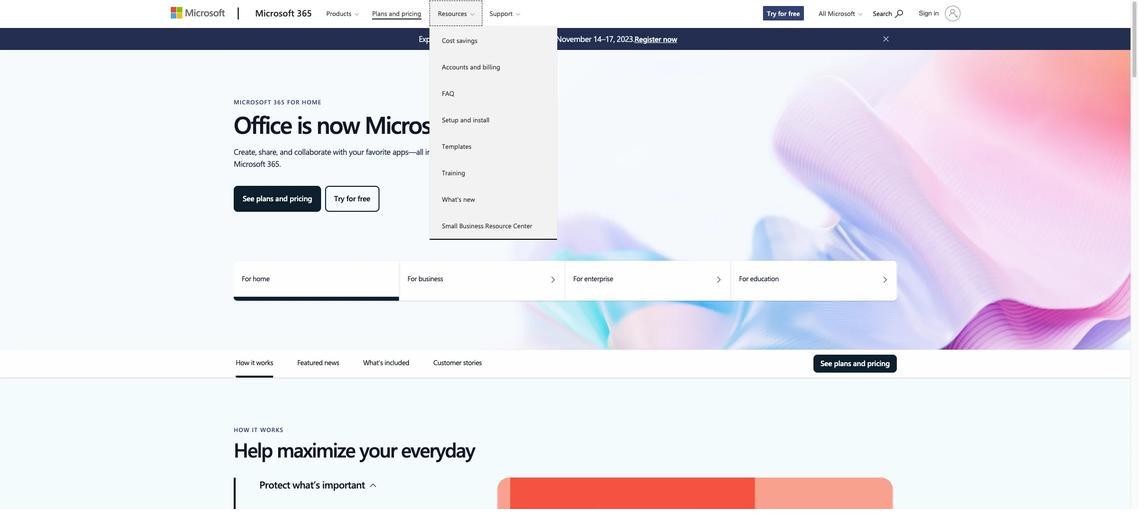 Task type: vqa. For each thing, say whether or not it's contained in the screenshot.
the 'more'
no



Task type: locate. For each thing, give the bounding box(es) containing it.
setup and install link
[[430, 106, 557, 133]]

0 horizontal spatial pricing
[[290, 193, 312, 203]]

365 inside microsoft 365 link
[[297, 7, 312, 19]]

0 horizontal spatial plans
[[256, 193, 274, 203]]

microsoft inside dropdown button
[[828, 9, 855, 17]]

and inside in page navigation element
[[853, 358, 866, 368]]

all microsoft button
[[811, 0, 868, 26]]

1 horizontal spatial now
[[663, 34, 677, 44]]

training
[[442, 168, 465, 177]]

see for the top see plans and pricing button
[[243, 193, 254, 203]]

1 horizontal spatial 365
[[464, 108, 500, 140]]

see for see plans and pricing button in in page navigation element
[[821, 358, 832, 368]]

support
[[490, 9, 513, 17]]

1 horizontal spatial free
[[789, 9, 800, 17]]

help
[[234, 436, 272, 463]]

1 vertical spatial try
[[334, 193, 345, 203]]

0 horizontal spatial for
[[346, 193, 356, 203]]

1 horizontal spatial for
[[778, 9, 787, 17]]

plans
[[256, 193, 274, 203], [834, 358, 851, 368]]

plans and pricing link
[[368, 0, 426, 24]]

see
[[243, 193, 254, 203], [821, 358, 832, 368]]

products button
[[318, 0, 367, 26]]

0 vertical spatial for
[[778, 9, 787, 17]]

1 vertical spatial see plans and pricing button
[[814, 355, 897, 373]]

0 horizontal spatial see
[[243, 193, 254, 203]]

0 vertical spatial now
[[663, 34, 677, 44]]

see plans and pricing for see plans and pricing button in in page navigation element
[[821, 358, 890, 368]]

pricing inside in page navigation element
[[868, 358, 890, 368]]

1 vertical spatial free
[[358, 193, 370, 203]]

see plans and pricing button
[[234, 186, 321, 212], [814, 355, 897, 373]]

now inside register now link
[[663, 34, 677, 44]]

0 vertical spatial see plans and pricing
[[243, 193, 312, 203]]

1 horizontal spatial try
[[767, 9, 777, 17]]

resources
[[438, 9, 467, 17]]

2 horizontal spatial pricing
[[868, 358, 890, 368]]

1 vertical spatial plans
[[834, 358, 851, 368]]

center
[[513, 221, 532, 230]]

plans inside in page navigation element
[[834, 358, 851, 368]]

accounts and billing
[[442, 62, 500, 71]]

help maximize your everyday
[[234, 436, 475, 463]]

1 horizontal spatial see plans and pricing
[[821, 358, 890, 368]]

365 right setup
[[464, 108, 500, 140]]

microsoft image
[[171, 7, 225, 18]]

1 vertical spatial for
[[346, 193, 356, 203]]

0 vertical spatial see
[[243, 193, 254, 203]]

0 horizontal spatial 365
[[297, 7, 312, 19]]

and
[[389, 9, 400, 17], [470, 62, 481, 71], [460, 115, 471, 124], [275, 193, 288, 203], [853, 358, 866, 368]]

sign in link
[[913, 1, 965, 25]]

1 horizontal spatial see plans and pricing button
[[814, 355, 897, 373]]

0 vertical spatial 365
[[297, 7, 312, 19]]

0 vertical spatial plans
[[256, 193, 274, 203]]

365 left products
[[297, 7, 312, 19]]

1 vertical spatial pricing
[[290, 193, 312, 203]]

Search search field
[[868, 1, 913, 24]]

0 horizontal spatial see plans and pricing button
[[234, 186, 321, 212]]

0 horizontal spatial try
[[334, 193, 345, 203]]

microsoft
[[255, 7, 294, 19], [828, 9, 855, 17], [365, 108, 458, 140]]

small business resource center link
[[430, 212, 557, 239]]

see plans and pricing inside in page navigation element
[[821, 358, 890, 368]]

try for free link
[[763, 5, 805, 21]]

0 vertical spatial pricing
[[402, 9, 421, 17]]

and for setup
[[460, 115, 471, 124]]

365
[[297, 7, 312, 19], [464, 108, 500, 140]]

now
[[663, 34, 677, 44], [317, 108, 359, 140]]

savings
[[457, 36, 478, 44]]

alert
[[419, 33, 635, 45]]

see plans and pricing
[[243, 193, 312, 203], [821, 358, 890, 368]]

1 vertical spatial see plans and pricing
[[821, 358, 890, 368]]

1 horizontal spatial see
[[821, 358, 832, 368]]

setup and install
[[442, 115, 490, 124]]

2 vertical spatial pricing
[[868, 358, 890, 368]]

resources button
[[430, 0, 483, 26]]

plans and pricing
[[372, 9, 421, 17]]

for
[[778, 9, 787, 17], [346, 193, 356, 203]]

0 horizontal spatial try for free
[[334, 193, 370, 203]]

how it works image
[[236, 376, 273, 378]]

0 horizontal spatial see plans and pricing
[[243, 193, 312, 203]]

0 horizontal spatial free
[[358, 193, 370, 203]]

try for free
[[767, 9, 800, 17], [334, 193, 370, 203]]

0 vertical spatial see plans and pricing button
[[234, 186, 321, 212]]

0 vertical spatial try for free
[[767, 9, 800, 17]]

all
[[819, 9, 826, 17]]

cost savings
[[442, 36, 478, 44]]

what's
[[442, 195, 462, 203]]

try
[[767, 9, 777, 17], [334, 193, 345, 203]]

1 horizontal spatial try for free
[[767, 9, 800, 17]]

free
[[789, 9, 800, 17], [358, 193, 370, 203]]

0 horizontal spatial now
[[317, 108, 359, 140]]

is
[[297, 108, 311, 140]]

1 horizontal spatial plans
[[834, 358, 851, 368]]

search button
[[869, 1, 908, 24]]

now right is
[[317, 108, 359, 140]]

plans for the top see plans and pricing button
[[256, 193, 274, 203]]

resource
[[486, 221, 512, 230]]

what's new
[[442, 195, 475, 203]]

pricing
[[402, 9, 421, 17], [290, 193, 312, 203], [868, 358, 890, 368]]

see inside in page navigation element
[[821, 358, 832, 368]]

in
[[934, 9, 939, 17]]

1 horizontal spatial pricing
[[402, 9, 421, 17]]

billing
[[483, 62, 500, 71]]

1 vertical spatial try for free
[[334, 193, 370, 203]]

1 vertical spatial see
[[821, 358, 832, 368]]

now right register on the top of page
[[663, 34, 677, 44]]

2 horizontal spatial microsoft
[[828, 9, 855, 17]]

search
[[873, 9, 892, 17]]

faq
[[442, 89, 454, 97]]



Task type: describe. For each thing, give the bounding box(es) containing it.
for inside 'button'
[[346, 193, 356, 203]]

setup
[[442, 115, 459, 124]]

register
[[635, 34, 661, 44]]

0 vertical spatial free
[[789, 9, 800, 17]]

0 horizontal spatial microsoft
[[255, 7, 294, 19]]

sign
[[919, 9, 932, 17]]

office is now microsoft 365
[[234, 108, 500, 140]]

templates link
[[430, 133, 557, 159]]

maximize
[[277, 436, 355, 463]]

free inside 'button'
[[358, 193, 370, 203]]

register now link
[[635, 33, 677, 44]]

see plans and pricing button inside in page navigation element
[[814, 355, 897, 373]]

microsoft 365 link
[[250, 0, 317, 27]]

try inside 'button'
[[334, 193, 345, 203]]

business
[[459, 221, 484, 230]]

install
[[473, 115, 490, 124]]

and for plans
[[389, 9, 400, 17]]

faq link
[[430, 80, 557, 106]]

and for accounts
[[470, 62, 481, 71]]

cost
[[442, 36, 455, 44]]

microsoft 365
[[255, 7, 312, 19]]

your
[[360, 436, 397, 463]]

1 vertical spatial now
[[317, 108, 359, 140]]

small
[[442, 221, 458, 230]]

support button
[[481, 0, 528, 26]]

training link
[[430, 159, 557, 186]]

products
[[326, 9, 352, 17]]

sign in
[[919, 9, 939, 17]]

in page navigation element
[[177, 350, 954, 378]]

cost savings link
[[430, 27, 557, 53]]

accounts
[[442, 62, 468, 71]]

what's new link
[[430, 186, 557, 212]]

everyday
[[401, 436, 475, 463]]

templates
[[442, 142, 472, 150]]

1 vertical spatial 365
[[464, 108, 500, 140]]

office
[[234, 108, 292, 140]]

new
[[463, 195, 475, 203]]

0 vertical spatial try
[[767, 9, 777, 17]]

plans
[[372, 9, 387, 17]]

register now
[[635, 34, 677, 44]]

plans for see plans and pricing button in in page navigation element
[[834, 358, 851, 368]]

try for free button
[[325, 186, 379, 212]]

all microsoft
[[819, 9, 855, 17]]

accounts and billing link
[[430, 53, 557, 80]]

small business resource center
[[442, 221, 532, 230]]

1 horizontal spatial microsoft
[[365, 108, 458, 140]]

see plans and pricing for the top see plans and pricing button
[[243, 193, 312, 203]]

try for free inside 'button'
[[334, 193, 370, 203]]



